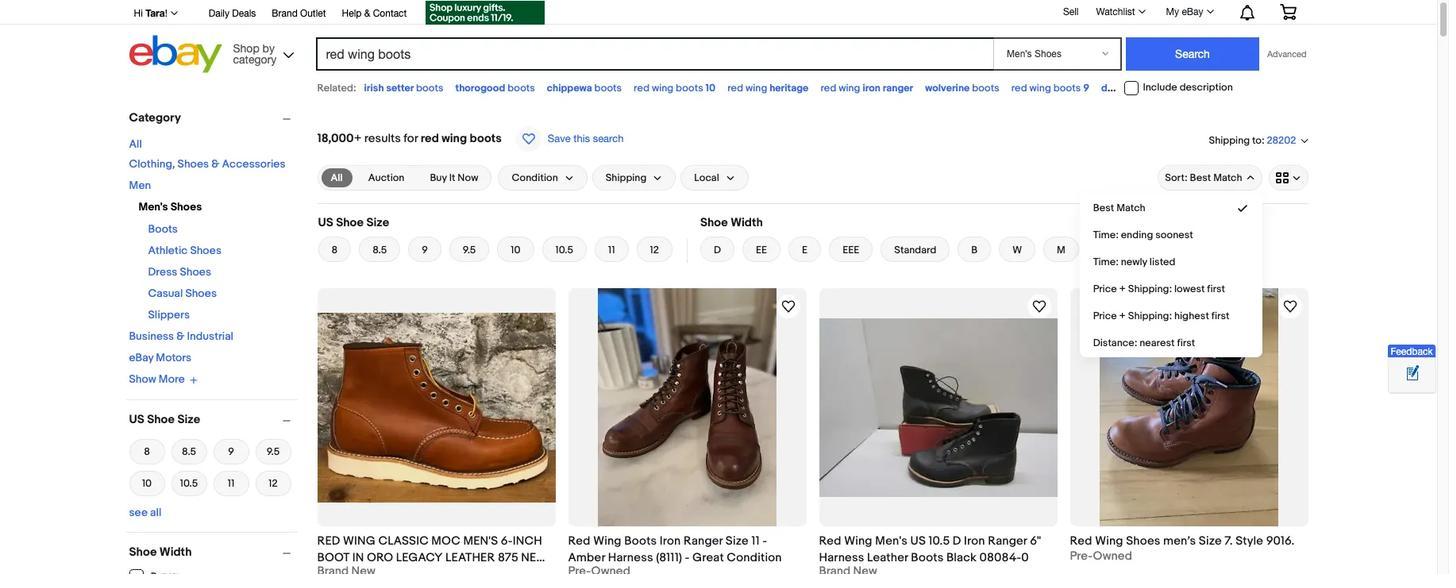 Task type: vqa. For each thing, say whether or not it's contained in the screenshot.
Setter
yes



Task type: locate. For each thing, give the bounding box(es) containing it.
see all
[[129, 505, 162, 519]]

9
[[1083, 82, 1089, 94], [422, 244, 428, 256], [228, 445, 234, 458]]

10.5 link down condition dropdown button
[[542, 237, 587, 262]]

1 vertical spatial condition
[[727, 550, 782, 565]]

0 horizontal spatial -
[[685, 550, 690, 565]]

time: ending soonest
[[1093, 229, 1193, 241]]

ebay inside business & industrial ebay motors
[[129, 351, 153, 364]]

1 vertical spatial 12 link
[[255, 469, 291, 497]]

0 vertical spatial all link
[[129, 137, 142, 151]]

condition down save
[[512, 172, 558, 184]]

all up clothing,
[[129, 137, 142, 151]]

iron
[[863, 82, 881, 94]]

9 link down us shoe size dropdown button
[[213, 437, 249, 466]]

box
[[332, 567, 356, 574]]

time: left newly
[[1093, 256, 1119, 268]]

condition inside condition dropdown button
[[512, 172, 558, 184]]

0 horizontal spatial 11 link
[[213, 469, 249, 497]]

0 vertical spatial boots
[[148, 222, 178, 236]]

+ for price + shipping: lowest first
[[1119, 283, 1126, 295]]

shipping: inside price + shipping: lowest first link
[[1128, 283, 1172, 295]]

boots right danner
[[1136, 82, 1163, 94]]

all link down 18,000
[[321, 168, 352, 187]]

first right highest
[[1211, 310, 1230, 322]]

shipping inside shipping to : 28202
[[1209, 134, 1250, 147]]

& right help at top left
[[364, 8, 370, 19]]

11 link
[[595, 237, 629, 262], [213, 469, 249, 497]]

time: down the best match on the right of the page
[[1093, 229, 1119, 241]]

danner boots
[[1101, 82, 1163, 94]]

1 harness from the left
[[608, 550, 653, 565]]

time: inside time: newly listed link
[[1093, 256, 1119, 268]]

0 horizontal spatial all
[[129, 137, 142, 151]]

best up time: ending soonest
[[1093, 202, 1114, 214]]

men's up boots link
[[139, 200, 168, 214]]

10 link
[[497, 237, 534, 262], [129, 469, 165, 497]]

1 vertical spatial 10
[[511, 244, 520, 256]]

best match
[[1093, 202, 1145, 214]]

red wing boots iron ranger size 11  - amber harness (8111) - great condition heading
[[568, 534, 782, 565]]

first inside price + shipping: highest first 'link'
[[1211, 310, 1230, 322]]

boots up athletic
[[148, 222, 178, 236]]

your shopping cart image
[[1279, 4, 1297, 20]]

boots right wolverine on the top right of the page
[[972, 82, 999, 94]]

oro
[[367, 550, 393, 565]]

iron inside red wing men's us 10.5 d iron ranger 6" harness leather boots black 08084-0
[[964, 534, 985, 549]]

red wing men's us 10.5 d iron ranger 6" harness leather boots black 08084-0
[[819, 534, 1041, 565]]

first for price + shipping: highest first
[[1211, 310, 1230, 322]]

all inside main content
[[331, 172, 343, 184]]

red inside red wing men's us 10.5 d iron ranger 6" harness leather boots black 08084-0
[[819, 534, 841, 549]]

1 horizontal spatial 12
[[650, 244, 659, 256]]

11 link down shipping dropdown button in the top of the page
[[595, 237, 629, 262]]

0 horizontal spatial 8.5 link
[[171, 437, 207, 466]]

9 for the top 9 link
[[422, 244, 428, 256]]

+ for 18,000 + results for red wing boots
[[354, 131, 362, 146]]

time:
[[1093, 229, 1119, 241], [1093, 256, 1119, 268]]

standard
[[894, 244, 936, 256]]

nearest
[[1140, 337, 1175, 349]]

1 vertical spatial 10 link
[[129, 469, 165, 497]]

2 shipping: from the top
[[1128, 310, 1172, 322]]

boots inside red wing men's us 10.5 d iron ranger 6" harness leather boots black 08084-0
[[911, 550, 944, 565]]

shoe width
[[700, 215, 763, 230], [129, 544, 192, 559]]

include description
[[1143, 81, 1233, 94]]

casual shoes link
[[148, 287, 217, 300]]

8.5 down auction link
[[373, 244, 387, 256]]

watchlist link
[[1087, 2, 1153, 21]]

1 horizontal spatial ranger
[[988, 534, 1027, 549]]

men's
[[463, 534, 498, 549]]

1 shipping: from the top
[[1128, 283, 1172, 295]]

0 horizontal spatial all link
[[129, 137, 142, 151]]

1 vertical spatial price
[[1093, 310, 1117, 322]]

1 horizontal spatial width
[[731, 215, 763, 230]]

red wing classic moc men's 6-inch boot in oro legacy leather 875 new in box heading
[[317, 534, 547, 574]]

10 down condition dropdown button
[[511, 244, 520, 256]]

boots inside main content
[[470, 131, 502, 146]]

1 vertical spatial 8
[[144, 445, 150, 458]]

business & industrial link
[[129, 330, 233, 343]]

shop by category banner
[[125, 0, 1308, 77]]

my
[[1166, 6, 1179, 17]]

0 vertical spatial shipping:
[[1128, 283, 1172, 295]]

1 horizontal spatial all link
[[321, 168, 352, 187]]

boots left danner
[[1053, 82, 1081, 94]]

first right lowest
[[1207, 283, 1225, 295]]

wing inside red wing shoes men's size 7. style 9016. pre-owned
[[1095, 534, 1123, 549]]

1 horizontal spatial &
[[211, 157, 220, 171]]

1 time: from the top
[[1093, 229, 1119, 241]]

best right the sort:
[[1190, 172, 1211, 184]]

b
[[971, 244, 978, 256]]

condition
[[512, 172, 558, 184], [727, 550, 782, 565]]

men's up leather
[[875, 534, 908, 549]]

1 price from the top
[[1093, 283, 1117, 295]]

8.5 link down auction link
[[359, 237, 400, 262]]

9.5 down us shoe size dropdown button
[[267, 445, 280, 458]]

2 horizontal spatial boots
[[911, 550, 944, 565]]

local
[[694, 172, 719, 184]]

m link
[[1043, 237, 1079, 262]]

red wing boots 10
[[634, 82, 716, 94]]

1 vertical spatial 11 link
[[213, 469, 249, 497]]

red down shop by category banner
[[727, 82, 743, 94]]

red down search for anything text field
[[634, 82, 650, 94]]

2 horizontal spatial 10
[[706, 82, 716, 94]]

boots right setter
[[416, 82, 443, 94]]

wing
[[652, 82, 673, 94], [746, 82, 767, 94], [839, 82, 860, 94], [1029, 82, 1051, 94], [442, 131, 467, 146]]

2 time: from the top
[[1093, 256, 1119, 268]]

sell link
[[1056, 6, 1086, 17]]

ranger up 08084-
[[988, 534, 1027, 549]]

2 horizontal spatial us
[[910, 534, 926, 549]]

red
[[568, 534, 591, 549], [819, 534, 841, 549], [1070, 534, 1092, 549]]

shipping: up price + shipping: highest first
[[1128, 283, 1172, 295]]

8 down the all selected text box
[[332, 244, 338, 256]]

1 vertical spatial 9
[[422, 244, 428, 256]]

match down shipping to : 28202
[[1213, 172, 1242, 184]]

1 vertical spatial shipping:
[[1128, 310, 1172, 322]]

ebay
[[1182, 6, 1203, 17], [129, 351, 153, 364]]

9 down buy it now link
[[422, 244, 428, 256]]

0 horizontal spatial wing
[[593, 534, 622, 549]]

red wing classic moc men's 6-inch boot in oro legacy leather 875 new in box image
[[317, 312, 555, 502]]

1 wing from the left
[[593, 534, 622, 549]]

2 iron from the left
[[964, 534, 985, 549]]

harness for men's
[[819, 550, 864, 565]]

8.5 down us shoe size dropdown button
[[182, 445, 196, 458]]

boots
[[416, 82, 443, 94], [508, 82, 535, 94], [594, 82, 622, 94], [676, 82, 703, 94], [972, 82, 999, 94], [1053, 82, 1081, 94], [1136, 82, 1163, 94], [470, 131, 502, 146]]

1 horizontal spatial 9.5 link
[[449, 237, 489, 262]]

save
[[548, 133, 571, 145]]

1 vertical spatial all
[[331, 172, 343, 184]]

1 vertical spatial us
[[129, 412, 144, 427]]

1 horizontal spatial all
[[331, 172, 343, 184]]

shoe width down all
[[129, 544, 192, 559]]

red wing boots iron ranger size 11  - amber harness (8111) - great condition link
[[568, 533, 806, 565]]

0 horizontal spatial 9.5
[[267, 445, 280, 458]]

match up ending
[[1117, 202, 1145, 214]]

width up ee link
[[731, 215, 763, 230]]

distance:
[[1093, 337, 1137, 349]]

width down all
[[159, 544, 192, 559]]

0 vertical spatial all
[[129, 137, 142, 151]]

0 horizontal spatial shipping
[[606, 172, 647, 184]]

shipping left to at the top of the page
[[1209, 134, 1250, 147]]

industrial
[[187, 330, 233, 343]]

ebay right my
[[1182, 6, 1203, 17]]

results
[[364, 131, 401, 146]]

first down highest
[[1177, 337, 1195, 349]]

+ inside price + shipping: lowest first link
[[1119, 283, 1126, 295]]

0 horizontal spatial men's
[[139, 200, 168, 214]]

harness
[[608, 550, 653, 565], [819, 550, 864, 565]]

1 horizontal spatial red
[[819, 534, 841, 549]]

shoes right clothing,
[[178, 157, 209, 171]]

1 horizontal spatial wing
[[844, 534, 872, 549]]

black
[[946, 550, 977, 565]]

boots up now
[[470, 131, 502, 146]]

ranger
[[684, 534, 723, 549], [988, 534, 1027, 549]]

& inside business & industrial ebay motors
[[176, 330, 185, 343]]

& left accessories
[[211, 157, 220, 171]]

0 vertical spatial condition
[[512, 172, 558, 184]]

0 horizontal spatial condition
[[512, 172, 558, 184]]

1 vertical spatial in
[[317, 567, 329, 574]]

1 horizontal spatial 10.5 link
[[542, 237, 587, 262]]

-
[[762, 534, 767, 549], [685, 550, 690, 565]]

10.5 link down us shoe size dropdown button
[[171, 469, 207, 497]]

1 vertical spatial 10.5
[[180, 477, 198, 490]]

related:
[[317, 82, 356, 94]]

boots up (8111)
[[624, 534, 657, 549]]

shoe width up d link
[[700, 215, 763, 230]]

local button
[[681, 165, 749, 191]]

0 horizontal spatial 10.5 link
[[171, 469, 207, 497]]

harness left leather
[[819, 550, 864, 565]]

boots left black
[[911, 550, 944, 565]]

1 vertical spatial 9 link
[[213, 437, 249, 466]]

:
[[1262, 134, 1265, 147]]

iron up (8111)
[[660, 534, 681, 549]]

0 vertical spatial shoe width
[[700, 215, 763, 230]]

shoe
[[336, 215, 364, 230], [700, 215, 728, 230], [147, 412, 175, 427], [129, 544, 157, 559]]

1 vertical spatial shoe width
[[129, 544, 192, 559]]

shipping down search
[[606, 172, 647, 184]]

0 vertical spatial 9.5 link
[[449, 237, 489, 262]]

All selected text field
[[331, 171, 343, 185]]

wing right pre-
[[1095, 534, 1123, 549]]

0 vertical spatial in
[[352, 550, 364, 565]]

harness inside red wing men's us 10.5 d iron ranger 6" harness leather boots black 08084-0
[[819, 550, 864, 565]]

1 horizontal spatial 8
[[332, 244, 338, 256]]

1 vertical spatial first
[[1211, 310, 1230, 322]]

8 link up the see all
[[129, 437, 165, 466]]

style
[[1236, 534, 1263, 549]]

12
[[650, 244, 659, 256], [269, 477, 278, 490]]

auction
[[368, 172, 405, 184]]

9.5 link down us shoe size dropdown button
[[255, 437, 291, 466]]

10.5 down condition dropdown button
[[555, 244, 573, 256]]

0 horizontal spatial harness
[[608, 550, 653, 565]]

0 horizontal spatial 10
[[142, 477, 152, 490]]

6-
[[501, 534, 513, 549]]

wing inside red wing boots iron ranger size 11  - amber harness (8111) - great condition
[[593, 534, 622, 549]]

size inside red wing boots iron ranger size 11  - amber harness (8111) - great condition
[[726, 534, 749, 549]]

red right wolverine boots
[[1011, 82, 1027, 94]]

shoes left the men's
[[1126, 534, 1161, 549]]

condition right great
[[727, 550, 782, 565]]

time: ending soonest link
[[1080, 222, 1261, 249]]

1 vertical spatial us shoe size
[[129, 412, 200, 427]]

9 link down buy at top left
[[408, 237, 441, 262]]

2 ranger from the left
[[988, 534, 1027, 549]]

boots inside boots athletic shoes dress shoes casual shoes slippers
[[148, 222, 178, 236]]

distance: nearest first link
[[1080, 330, 1261, 357]]

wing for red wing heritage
[[746, 82, 767, 94]]

wing for men's
[[844, 534, 872, 549]]

in down boot at the left bottom
[[317, 567, 329, 574]]

1 vertical spatial 8.5 link
[[171, 437, 207, 466]]

!
[[165, 8, 167, 19]]

red right heritage
[[821, 82, 836, 94]]

1 vertical spatial 11
[[228, 477, 234, 490]]

1 vertical spatial 8.5
[[182, 445, 196, 458]]

0 horizontal spatial boots
[[148, 222, 178, 236]]

1 vertical spatial &
[[211, 157, 220, 171]]

us shoe size down the all selected text box
[[318, 215, 389, 230]]

2 wing from the left
[[844, 534, 872, 549]]

0 vertical spatial ebay
[[1182, 6, 1203, 17]]

10 up the see all
[[142, 477, 152, 490]]

wing up buy it now link
[[442, 131, 467, 146]]

w link
[[999, 237, 1035, 262]]

red for red wing boots 10
[[634, 82, 650, 94]]

d left ee
[[714, 244, 721, 256]]

1 horizontal spatial condition
[[727, 550, 782, 565]]

8 up the see all
[[144, 445, 150, 458]]

wing inside red wing men's us 10.5 d iron ranger 6" harness leather boots black 08084-0
[[844, 534, 872, 549]]

dress
[[148, 265, 177, 279]]

time: for time: ending soonest
[[1093, 229, 1119, 241]]

11 inside red wing boots iron ranger size 11  - amber harness (8111) - great condition
[[751, 534, 760, 549]]

wing down search for anything text field
[[652, 82, 673, 94]]

+ down newly
[[1119, 283, 1126, 295]]

None submit
[[1126, 37, 1259, 71]]

2 vertical spatial +
[[1119, 310, 1126, 322]]

d inside red wing men's us 10.5 d iron ranger 6" harness leather boots black 08084-0
[[953, 534, 961, 549]]

11 for the bottommost 11 link
[[228, 477, 234, 490]]

shoe width button
[[129, 544, 297, 559]]

wing left danner
[[1029, 82, 1051, 94]]

harness left (8111)
[[608, 550, 653, 565]]

9.5
[[463, 244, 476, 256], [267, 445, 280, 458]]

us shoe size down show more button
[[129, 412, 200, 427]]

main content
[[311, 103, 1314, 574]]

1 ranger from the left
[[684, 534, 723, 549]]

all down 18,000
[[331, 172, 343, 184]]

1 horizontal spatial match
[[1213, 172, 1242, 184]]

1 horizontal spatial 8.5
[[373, 244, 387, 256]]

account navigation
[[125, 0, 1308, 27]]

iron inside red wing boots iron ranger size 11  - amber harness (8111) - great condition
[[660, 534, 681, 549]]

10 link down condition dropdown button
[[497, 237, 534, 262]]

9016.
[[1266, 534, 1295, 549]]

distance: nearest first
[[1093, 337, 1195, 349]]

harness for boots
[[608, 550, 653, 565]]

0 horizontal spatial 12
[[269, 477, 278, 490]]

sort: best match button
[[1158, 165, 1262, 191]]

red right the for
[[421, 131, 439, 146]]

price down the time: newly listed
[[1093, 283, 1117, 295]]

10.5 down us shoe size dropdown button
[[180, 477, 198, 490]]

legacy
[[396, 550, 443, 565]]

shoes
[[178, 157, 209, 171], [170, 200, 202, 214], [190, 244, 222, 257], [180, 265, 211, 279], [185, 287, 217, 300], [1126, 534, 1161, 549]]

shipping inside dropdown button
[[606, 172, 647, 184]]

1 horizontal spatial d
[[953, 534, 961, 549]]

9 for the leftmost 9 link
[[228, 445, 234, 458]]

men's
[[1163, 534, 1196, 549]]

for
[[404, 131, 418, 146]]

9 left danner
[[1083, 82, 1089, 94]]

0 horizontal spatial 12 link
[[255, 469, 291, 497]]

us shoe size inside main content
[[318, 215, 389, 230]]

wing up leather
[[844, 534, 872, 549]]

0 vertical spatial &
[[364, 8, 370, 19]]

0 vertical spatial 9.5
[[463, 244, 476, 256]]

brand outlet link
[[272, 6, 326, 23]]

8 inside main content
[[332, 244, 338, 256]]

0 vertical spatial 11 link
[[595, 237, 629, 262]]

3 red from the left
[[1070, 534, 1092, 549]]

2 price from the top
[[1093, 310, 1117, 322]]

clothing, shoes & accessories link
[[129, 157, 285, 171]]

iron up black
[[964, 534, 985, 549]]

2 harness from the left
[[819, 550, 864, 565]]

best
[[1190, 172, 1211, 184], [1093, 202, 1114, 214]]

1 vertical spatial 12
[[269, 477, 278, 490]]

price inside price + shipping: lowest first link
[[1093, 283, 1117, 295]]

11 link down us shoe size dropdown button
[[213, 469, 249, 497]]

9 inside main content
[[422, 244, 428, 256]]

condition button
[[498, 165, 587, 191]]

& up motors
[[176, 330, 185, 343]]

amber
[[568, 550, 605, 565]]

0 horizontal spatial ranger
[[684, 534, 723, 549]]

9.5 down now
[[463, 244, 476, 256]]

soonest
[[1155, 229, 1193, 241]]

& for industrial
[[176, 330, 185, 343]]

2 red from the left
[[819, 534, 841, 549]]

10.5 link
[[542, 237, 587, 262], [171, 469, 207, 497]]

1 iron from the left
[[660, 534, 681, 549]]

1 red from the left
[[568, 534, 591, 549]]

1 vertical spatial boots
[[624, 534, 657, 549]]

price inside price + shipping: highest first 'link'
[[1093, 310, 1117, 322]]

show more
[[129, 373, 185, 386]]

8.5 link down us shoe size dropdown button
[[171, 437, 207, 466]]

0 horizontal spatial us
[[129, 412, 144, 427]]

1 horizontal spatial 12 link
[[636, 237, 672, 262]]

0 horizontal spatial 10.5
[[180, 477, 198, 490]]

ranger up great
[[684, 534, 723, 549]]

red for red wing boots 9
[[1011, 82, 1027, 94]]

2 vertical spatial 11
[[751, 534, 760, 549]]

8.5
[[373, 244, 387, 256], [182, 445, 196, 458]]

+ up distance:
[[1119, 310, 1126, 322]]

in down wing
[[352, 550, 364, 565]]

first inside price + shipping: lowest first link
[[1207, 283, 1225, 295]]

+ inside price + shipping: highest first 'link'
[[1119, 310, 1126, 322]]

&
[[364, 8, 370, 19], [211, 157, 220, 171], [176, 330, 185, 343]]

+ left "results" at the top left
[[354, 131, 362, 146]]

2 horizontal spatial 9
[[1083, 82, 1089, 94]]

2 horizontal spatial 10.5
[[929, 534, 950, 549]]

match
[[1213, 172, 1242, 184], [1117, 202, 1145, 214]]

10.5 up black
[[929, 534, 950, 549]]

9 down us shoe size dropdown button
[[228, 445, 234, 458]]

9.5 inside main content
[[463, 244, 476, 256]]

+
[[354, 131, 362, 146], [1119, 283, 1126, 295], [1119, 310, 1126, 322]]

0 horizontal spatial ebay
[[129, 351, 153, 364]]

9.5 link down now
[[449, 237, 489, 262]]

1 horizontal spatial 10 link
[[497, 237, 534, 262]]

0 horizontal spatial 9
[[228, 445, 234, 458]]

wing up amber
[[593, 534, 622, 549]]

red for red wing heritage
[[727, 82, 743, 94]]

1 vertical spatial 8 link
[[129, 437, 165, 466]]

this
[[574, 133, 590, 145]]

10.5
[[555, 244, 573, 256], [180, 477, 198, 490], [929, 534, 950, 549]]

9.5 for 9.5 link to the left
[[267, 445, 280, 458]]

shipping for shipping to : 28202
[[1209, 134, 1250, 147]]

0 vertical spatial 8.5
[[373, 244, 387, 256]]

8 link
[[318, 237, 351, 262], [129, 437, 165, 466]]

red inside main content
[[421, 131, 439, 146]]

red inside red wing boots iron ranger size 11  - amber harness (8111) - great condition
[[568, 534, 591, 549]]

tara
[[145, 7, 165, 19]]

1 horizontal spatial 11 link
[[595, 237, 629, 262]]

harness inside red wing boots iron ranger size 11  - amber harness (8111) - great condition
[[608, 550, 653, 565]]

first for price + shipping: lowest first
[[1207, 283, 1225, 295]]

watch red wing shoes men's size 7. style 9016. image
[[1280, 297, 1299, 316]]

11 for the rightmost 11 link
[[608, 244, 615, 256]]

match inside "dropdown button"
[[1213, 172, 1242, 184]]

red wing shoes men's size 7. style 9016. image
[[1100, 288, 1278, 526]]

1 vertical spatial shipping
[[606, 172, 647, 184]]

shipping: inside price + shipping: highest first 'link'
[[1128, 310, 1172, 322]]

3 wing from the left
[[1095, 534, 1123, 549]]

8.5 inside main content
[[373, 244, 387, 256]]

0 horizontal spatial us shoe size
[[129, 412, 200, 427]]

1 horizontal spatial 11
[[608, 244, 615, 256]]

1 horizontal spatial 10
[[511, 244, 520, 256]]

d up black
[[953, 534, 961, 549]]

0 vertical spatial price
[[1093, 283, 1117, 295]]

10 down shop by category banner
[[706, 82, 716, 94]]

ebay up show
[[129, 351, 153, 364]]

& inside account navigation
[[364, 8, 370, 19]]



Task type: describe. For each thing, give the bounding box(es) containing it.
daily
[[209, 8, 229, 19]]

first inside distance: nearest first link
[[1177, 337, 1195, 349]]

0 horizontal spatial 9.5 link
[[255, 437, 291, 466]]

red wing shoes men's size 7. style 9016. pre-owned
[[1070, 534, 1295, 564]]

0 horizontal spatial 8 link
[[129, 437, 165, 466]]

0 vertical spatial 10.5
[[555, 244, 573, 256]]

0 vertical spatial 12 link
[[636, 237, 672, 262]]

thorogood boots
[[455, 82, 535, 94]]

setter
[[386, 82, 414, 94]]

6"
[[1030, 534, 1041, 549]]

boots right thorogood in the left of the page
[[508, 82, 535, 94]]

2 vertical spatial 10
[[142, 477, 152, 490]]

main content containing 18,000
[[311, 103, 1314, 574]]

price for price + shipping: lowest first
[[1093, 283, 1117, 295]]

red wing shoes men's size 7. style 9016. link
[[1070, 533, 1308, 549]]

show
[[129, 373, 156, 386]]

hi
[[134, 8, 143, 19]]

get the coupon image
[[426, 1, 545, 25]]

0 horizontal spatial 10 link
[[129, 469, 165, 497]]

& for contact
[[364, 8, 370, 19]]

width inside main content
[[731, 215, 763, 230]]

description
[[1180, 81, 1233, 94]]

sort: best match
[[1165, 172, 1242, 184]]

business
[[129, 330, 174, 343]]

1 horizontal spatial 8 link
[[318, 237, 351, 262]]

auction link
[[359, 168, 414, 187]]

athletic
[[148, 244, 188, 257]]

18,000 + results for red wing boots
[[317, 131, 502, 146]]

b link
[[958, 237, 991, 262]]

it
[[449, 172, 455, 184]]

all
[[150, 505, 162, 519]]

shoes inside clothing, shoes & accessories men
[[178, 157, 209, 171]]

wing for red wing boots 10
[[652, 82, 673, 94]]

boots inside red wing boots iron ranger size 11  - amber harness (8111) - great condition
[[624, 534, 657, 549]]

time: newly listed link
[[1080, 249, 1261, 276]]

red wing men's us 10.5 d iron ranger 6" harness leather boots black 08084-0 image
[[819, 318, 1057, 497]]

red for red wing iron ranger
[[821, 82, 836, 94]]

0 vertical spatial 10
[[706, 82, 716, 94]]

875
[[498, 550, 518, 565]]

new
[[521, 550, 547, 565]]

owned
[[1093, 549, 1132, 564]]

boots athletic shoes dress shoes casual shoes slippers
[[148, 222, 222, 322]]

price + shipping: lowest first
[[1093, 283, 1225, 295]]

red wing boots iron ranger size 11  - amber harness (8111) - great condition image
[[598, 288, 777, 526]]

shoes down athletic shoes link
[[180, 265, 211, 279]]

1 vertical spatial match
[[1117, 202, 1145, 214]]

price + shipping: highest first link
[[1080, 303, 1261, 330]]

18,000
[[317, 131, 354, 146]]

red
[[317, 534, 340, 549]]

daily deals
[[209, 8, 256, 19]]

ending
[[1121, 229, 1153, 241]]

(8111)
[[656, 550, 682, 565]]

9.5 for right 9.5 link
[[463, 244, 476, 256]]

boot
[[317, 550, 350, 565]]

size inside red wing shoes men's size 7. style 9016. pre-owned
[[1199, 534, 1222, 549]]

0 vertical spatial 9 link
[[408, 237, 441, 262]]

show more button
[[129, 372, 197, 386]]

0 vertical spatial 10 link
[[497, 237, 534, 262]]

boots right chippewa
[[594, 82, 622, 94]]

0 horizontal spatial 8.5
[[182, 445, 196, 458]]

d link
[[700, 237, 734, 262]]

feedback
[[1391, 346, 1433, 357]]

wing
[[343, 534, 376, 549]]

save this search button
[[511, 125, 628, 152]]

1 horizontal spatial shoe width
[[700, 215, 763, 230]]

+ for price + shipping: highest first
[[1119, 310, 1126, 322]]

by
[[262, 42, 275, 54]]

price for price + shipping: highest first
[[1093, 310, 1117, 322]]

0 horizontal spatial best
[[1093, 202, 1114, 214]]

clothing,
[[129, 157, 175, 171]]

e link
[[789, 237, 821, 262]]

& inside clothing, shoes & accessories men
[[211, 157, 220, 171]]

wolverine
[[925, 82, 970, 94]]

0 vertical spatial d
[[714, 244, 721, 256]]

ee link
[[742, 237, 781, 262]]

ebay inside account navigation
[[1182, 6, 1203, 17]]

danner
[[1101, 82, 1134, 94]]

8 for the right 8 'link'
[[332, 244, 338, 256]]

0 horizontal spatial 9 link
[[213, 437, 249, 466]]

deals
[[232, 8, 256, 19]]

shipping button
[[592, 165, 676, 191]]

moc
[[431, 534, 460, 549]]

Search for anything text field
[[318, 39, 990, 69]]

shoe down show more button
[[147, 412, 175, 427]]

slippers link
[[148, 308, 190, 322]]

none submit inside shop by category banner
[[1126, 37, 1259, 71]]

0 vertical spatial 10.5 link
[[542, 237, 587, 262]]

heritage
[[770, 82, 809, 94]]

great
[[692, 550, 724, 565]]

condition inside red wing boots iron ranger size 11  - amber harness (8111) - great condition
[[727, 550, 782, 565]]

0 horizontal spatial width
[[159, 544, 192, 559]]

red wing classic moc men's 6-inch boot in oro legacy leather 875 new in box link
[[317, 533, 555, 574]]

ebay motors link
[[129, 351, 192, 364]]

us shoe size button
[[129, 412, 297, 427]]

m
[[1057, 244, 1065, 256]]

sort:
[[1165, 172, 1188, 184]]

see all button
[[129, 505, 162, 519]]

0 vertical spatial -
[[762, 534, 767, 549]]

chippewa boots
[[547, 82, 622, 94]]

outlet
[[300, 8, 326, 19]]

watch red wing men's us 10.5 d iron ranger 6" harness leather boots black 08084-0 image
[[1029, 297, 1048, 316]]

watch red wing boots iron ranger size 11  - amber harness (8111) - great condition image
[[779, 297, 798, 316]]

10.5 inside red wing men's us 10.5 d iron ranger 6" harness leather boots black 08084-0
[[929, 534, 950, 549]]

red inside red wing shoes men's size 7. style 9016. pre-owned
[[1070, 534, 1092, 549]]

classic
[[378, 534, 429, 549]]

red wing boots iron ranger size 11  - amber harness (8111) - great condition
[[568, 534, 782, 565]]

1 horizontal spatial 8.5 link
[[359, 237, 400, 262]]

time: for time: newly listed
[[1093, 256, 1119, 268]]

listing options selector. gallery view selected. image
[[1276, 172, 1301, 184]]

ranger
[[883, 82, 913, 94]]

irish
[[364, 82, 384, 94]]

shoes down dress shoes link
[[185, 287, 217, 300]]

thorogood
[[455, 82, 505, 94]]

shoes inside red wing shoes men's size 7. style 9016. pre-owned
[[1126, 534, 1161, 549]]

shoe down the all selected text box
[[336, 215, 364, 230]]

shoe up d link
[[700, 215, 728, 230]]

red wing men's us 10.5 d iron ranger 6" harness leather boots black 08084-0 link
[[819, 533, 1057, 565]]

wing for red wing boots 9
[[1029, 82, 1051, 94]]

red for red wing boots iron ranger size 11  - amber harness (8111) - great condition
[[568, 534, 591, 549]]

red wing men's us 10.5 d iron ranger 6" harness leather boots black 08084-0 heading
[[819, 534, 1041, 565]]

men link
[[129, 179, 151, 192]]

help & contact
[[342, 8, 407, 19]]

best match link
[[1080, 195, 1261, 222]]

wing for shoes
[[1095, 534, 1123, 549]]

boots down search for anything text field
[[676, 82, 703, 94]]

1 horizontal spatial in
[[352, 550, 364, 565]]

wing for boots
[[593, 534, 622, 549]]

motors
[[156, 351, 192, 364]]

more
[[159, 373, 185, 386]]

0 vertical spatial 9
[[1083, 82, 1089, 94]]

time: newly listed
[[1093, 256, 1176, 268]]

8 for leftmost 8 'link'
[[144, 445, 150, 458]]

1 horizontal spatial us
[[318, 215, 333, 230]]

us inside red wing men's us 10.5 d iron ranger 6" harness leather boots black 08084-0
[[910, 534, 926, 549]]

accessories
[[222, 157, 285, 171]]

hi tara !
[[134, 7, 167, 19]]

28202
[[1267, 134, 1296, 147]]

shoes up dress shoes link
[[190, 244, 222, 257]]

7.
[[1225, 534, 1233, 549]]

1 vertical spatial -
[[685, 550, 690, 565]]

ranger inside red wing boots iron ranger size 11  - amber harness (8111) - great condition
[[684, 534, 723, 549]]

my ebay link
[[1157, 2, 1221, 21]]

wing inside main content
[[442, 131, 467, 146]]

0 horizontal spatial in
[[317, 567, 329, 574]]

buy it now link
[[420, 168, 488, 187]]

w
[[1013, 244, 1022, 256]]

price + shipping: lowest first link
[[1080, 276, 1261, 303]]

red wing shoes men's size 7. style 9016. heading
[[1070, 534, 1295, 549]]

boots link
[[148, 222, 178, 236]]

men's inside red wing men's us 10.5 d iron ranger 6" harness leather boots black 08084-0
[[875, 534, 908, 549]]

men
[[129, 179, 151, 192]]

0 vertical spatial men's
[[139, 200, 168, 214]]

red wing classic moc men's 6-inch boot in oro legacy leather 875 new in box
[[317, 534, 547, 574]]

shoes up boots link
[[170, 200, 202, 214]]

shipping: for highest
[[1128, 310, 1172, 322]]

best inside "dropdown button"
[[1190, 172, 1211, 184]]

leather
[[446, 550, 495, 565]]

save this search
[[548, 133, 624, 145]]

wing for red wing iron ranger
[[839, 82, 860, 94]]

shipping to : 28202
[[1209, 134, 1296, 147]]

shoe down the see all
[[129, 544, 157, 559]]

ranger inside red wing men's us 10.5 d iron ranger 6" harness leather boots black 08084-0
[[988, 534, 1027, 549]]

red for red wing men's us 10.5 d iron ranger 6" harness leather boots black 08084-0
[[819, 534, 841, 549]]

my ebay
[[1166, 6, 1203, 17]]

shipping for shipping
[[606, 172, 647, 184]]

shop by category button
[[226, 35, 297, 69]]

shipping: for lowest
[[1128, 283, 1172, 295]]



